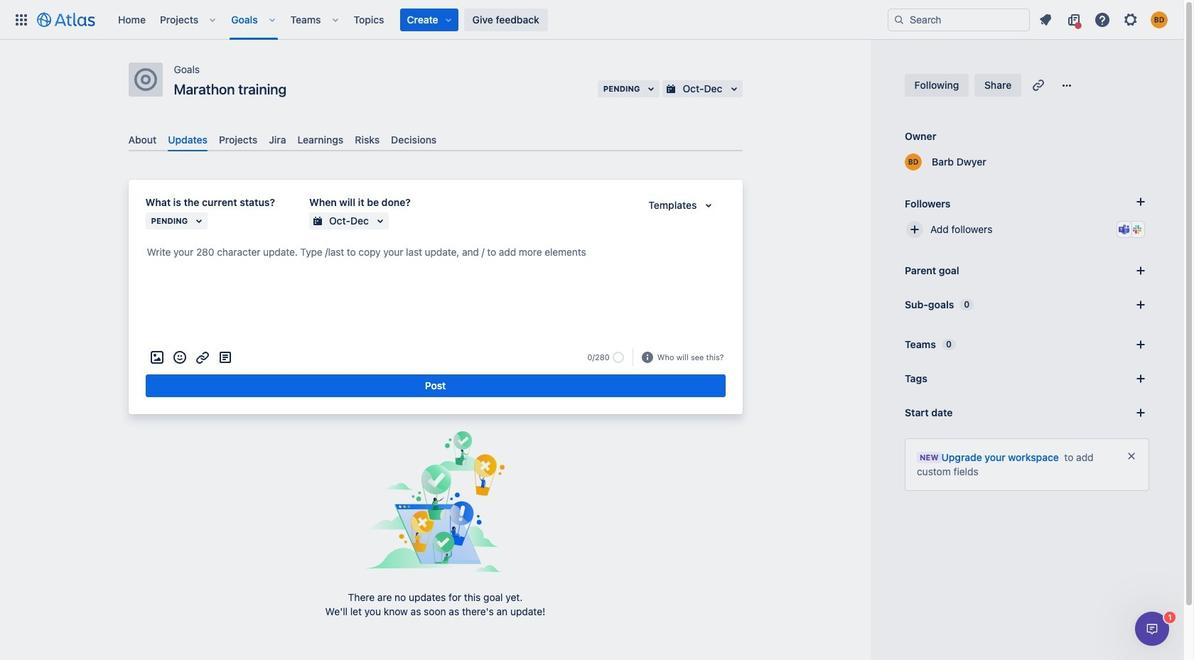 Task type: locate. For each thing, give the bounding box(es) containing it.
banner
[[0, 0, 1184, 40]]

top element
[[9, 0, 888, 39]]

close banner image
[[1126, 451, 1138, 462]]

goal icon image
[[134, 68, 157, 91]]

None search field
[[888, 8, 1030, 31]]

tab list
[[123, 128, 748, 152]]

dialog
[[1136, 612, 1170, 646]]

msteams logo showing  channels are connected to this goal image
[[1119, 224, 1131, 235]]



Task type: vqa. For each thing, say whether or not it's contained in the screenshot.
MSTeams logo showing  channels are connected to this goal
yes



Task type: describe. For each thing, give the bounding box(es) containing it.
Search field
[[888, 8, 1030, 31]]

Main content area, start typing to enter text. text field
[[145, 244, 726, 266]]

help image
[[1094, 11, 1111, 28]]

add a follower image
[[1133, 193, 1150, 210]]

slack logo showing nan channels are connected to this goal image
[[1132, 224, 1143, 235]]

insert link image
[[194, 349, 211, 366]]

add files, videos, or images image
[[148, 349, 165, 366]]

add follower image
[[907, 221, 924, 238]]

insert emoji image
[[171, 349, 188, 366]]

search image
[[894, 14, 905, 25]]



